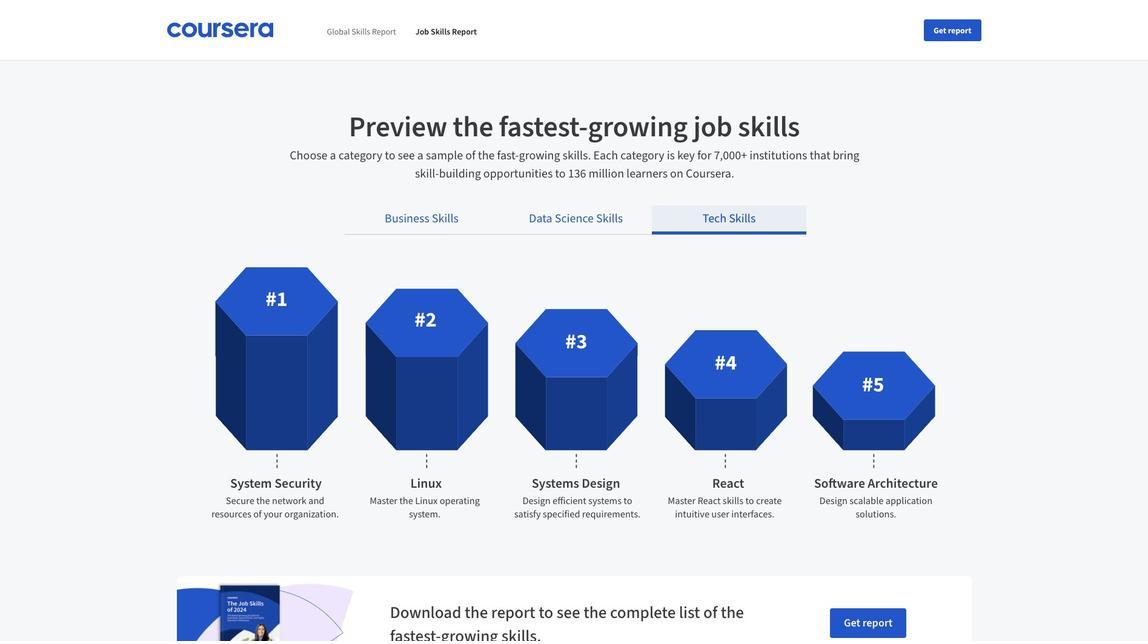 Task type: locate. For each thing, give the bounding box(es) containing it.
1 horizontal spatial skills
[[431, 26, 450, 36]]

1 skills from the left
[[352, 26, 370, 36]]

skills for job
[[431, 26, 450, 36]]

skills right global
[[352, 26, 370, 36]]

report
[[372, 26, 396, 36], [452, 26, 477, 36]]

2 report from the left
[[452, 26, 477, 36]]

0 horizontal spatial skills
[[352, 26, 370, 36]]

skills right job
[[431, 26, 450, 36]]

2 skills from the left
[[431, 26, 450, 36]]

report for global skills report
[[372, 26, 396, 36]]

report right job
[[452, 26, 477, 36]]

report
[[948, 25, 972, 35]]

1 horizontal spatial report
[[452, 26, 477, 36]]

skills
[[352, 26, 370, 36], [431, 26, 450, 36]]

0 horizontal spatial report
[[372, 26, 396, 36]]

1 report from the left
[[372, 26, 396, 36]]

report left job
[[372, 26, 396, 36]]

report for job skills report
[[452, 26, 477, 36]]



Task type: vqa. For each thing, say whether or not it's contained in the screenshot.
left Skills
yes



Task type: describe. For each thing, give the bounding box(es) containing it.
get report button
[[924, 19, 981, 41]]

job
[[416, 26, 429, 36]]

global skills report
[[327, 26, 396, 36]]

global skills report link
[[327, 26, 396, 36]]

get report
[[934, 25, 972, 35]]

job skills report
[[416, 26, 477, 36]]

skills for global
[[352, 26, 370, 36]]

global
[[327, 26, 350, 36]]

job skills report link
[[416, 26, 477, 36]]

coursera logo image
[[167, 22, 274, 38]]

get
[[934, 25, 947, 35]]



